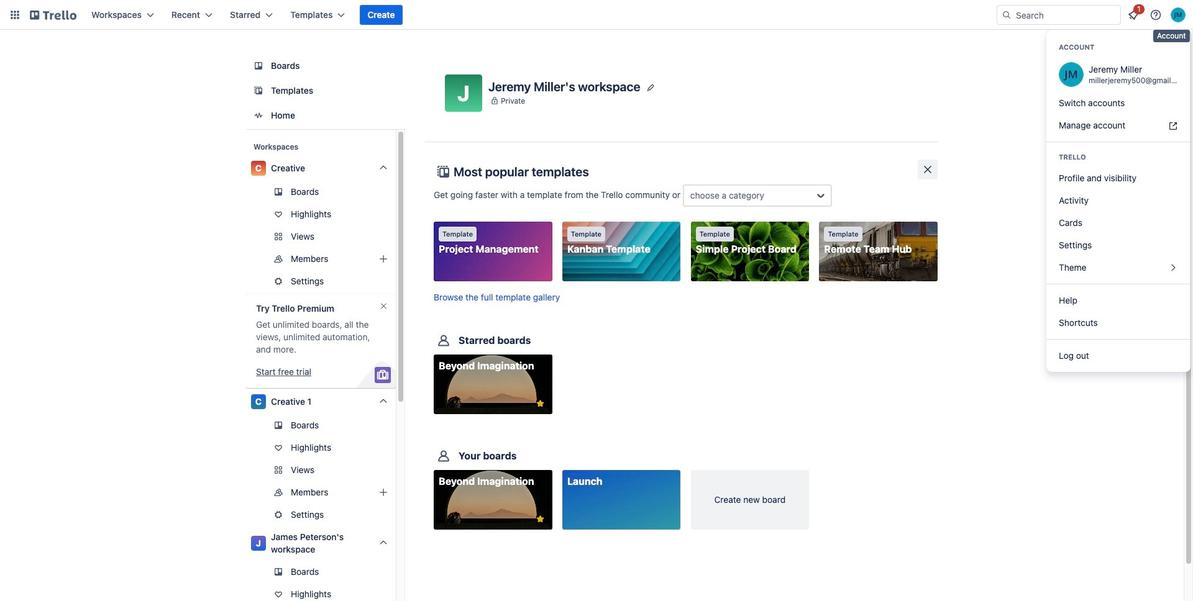 Task type: describe. For each thing, give the bounding box(es) containing it.
1 forward image from the top
[[393, 252, 408, 267]]

2 click to unstar this board. it will be removed from your starred list. image from the top
[[535, 514, 546, 526]]

1 add image from the top
[[376, 252, 391, 267]]

2 add image from the top
[[376, 485, 391, 500]]

home image
[[251, 108, 266, 123]]

primary element
[[0, 0, 1194, 30]]

4 forward image from the top
[[393, 508, 408, 523]]

1 vertical spatial jeremy miller (jeremymiller198) image
[[1059, 62, 1084, 87]]

search image
[[1002, 10, 1012, 20]]

2 forward image from the top
[[393, 463, 408, 478]]

template board image
[[251, 83, 266, 98]]



Task type: vqa. For each thing, say whether or not it's contained in the screenshot.
second add icon from the top
yes



Task type: locate. For each thing, give the bounding box(es) containing it.
1 vertical spatial add image
[[376, 485, 391, 500]]

2 forward image from the top
[[393, 274, 408, 289]]

1 notification image
[[1126, 7, 1141, 22]]

back to home image
[[30, 5, 76, 25]]

1 vertical spatial click to unstar this board. it will be removed from your starred list. image
[[535, 514, 546, 526]]

1 click to unstar this board. it will be removed from your starred list. image from the top
[[535, 399, 546, 410]]

click to unstar this board. it will be removed from your starred list. image
[[535, 399, 546, 410], [535, 514, 546, 526]]

add image
[[376, 252, 391, 267], [376, 485, 391, 500]]

0 vertical spatial jeremy miller (jeremymiller198) image
[[1171, 7, 1186, 22]]

jeremy miller (jeremymiller198) image right open information menu icon
[[1171, 7, 1186, 22]]

forward image
[[393, 229, 408, 244], [393, 274, 408, 289], [393, 485, 408, 500], [393, 508, 408, 523]]

1 forward image from the top
[[393, 229, 408, 244]]

0 vertical spatial forward image
[[393, 252, 408, 267]]

board image
[[251, 58, 266, 73]]

open information menu image
[[1150, 9, 1162, 21]]

1 horizontal spatial jeremy miller (jeremymiller198) image
[[1171, 7, 1186, 22]]

3 forward image from the top
[[393, 485, 408, 500]]

tooltip
[[1154, 30, 1190, 42]]

0 horizontal spatial jeremy miller (jeremymiller198) image
[[1059, 62, 1084, 87]]

Search field
[[997, 5, 1121, 25]]

1 vertical spatial forward image
[[393, 463, 408, 478]]

forward image
[[393, 252, 408, 267], [393, 463, 408, 478]]

jeremy miller (jeremymiller198) image down search 'field'
[[1059, 62, 1084, 87]]

0 vertical spatial click to unstar this board. it will be removed from your starred list. image
[[535, 399, 546, 410]]

jeremy miller (jeremymiller198) image
[[1171, 7, 1186, 22], [1059, 62, 1084, 87]]

0 vertical spatial add image
[[376, 252, 391, 267]]



